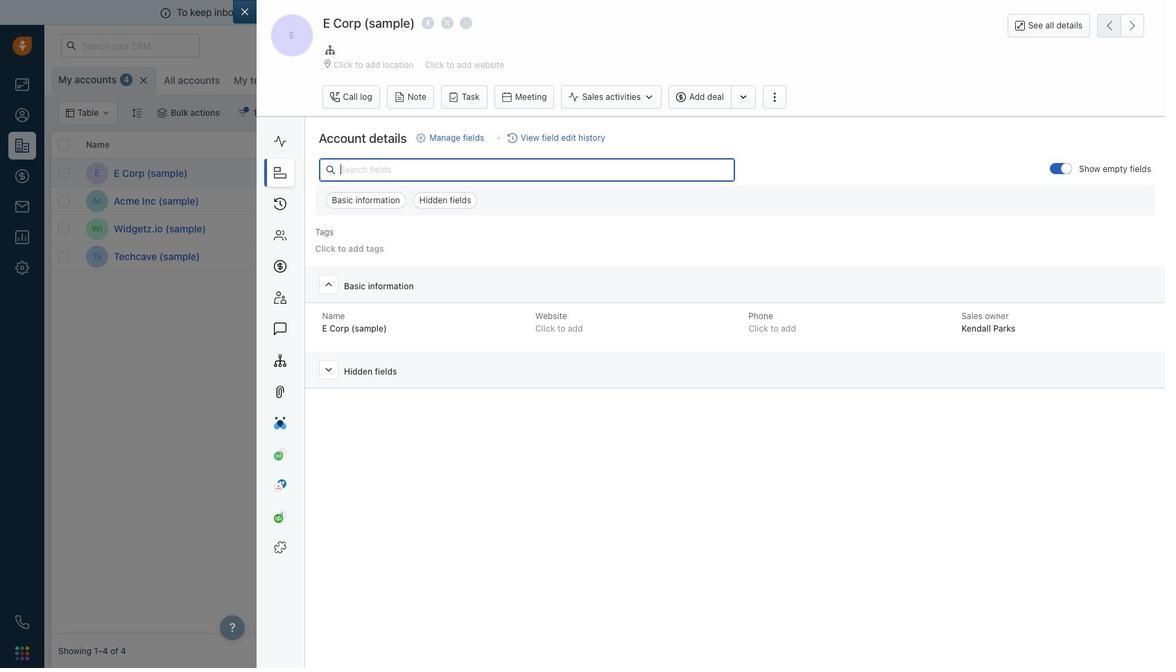 Task type: describe. For each thing, give the bounding box(es) containing it.
phone element
[[8, 609, 36, 636]]

s image
[[364, 245, 386, 267]]

l image
[[364, 190, 386, 212]]

1 row group from the left
[[51, 160, 357, 271]]

Search your CRM... text field
[[61, 34, 200, 58]]

freshworks switcher image
[[15, 647, 29, 660]]

phone image
[[15, 615, 29, 629]]

container_wx8msf4aqz5i3rn1 image
[[238, 108, 248, 118]]



Task type: vqa. For each thing, say whether or not it's contained in the screenshot.
GROUP
no



Task type: locate. For each thing, give the bounding box(es) containing it.
j image
[[364, 162, 386, 184]]

row
[[51, 132, 357, 160]]

Search fields text field
[[319, 158, 735, 182]]

cell
[[1085, 160, 1159, 187], [1085, 187, 1159, 214], [357, 215, 461, 242], [461, 215, 565, 242], [565, 215, 669, 242], [669, 215, 773, 242], [773, 215, 877, 242], [877, 215, 981, 242], [981, 215, 1085, 242], [1085, 215, 1159, 242], [1085, 243, 1159, 270]]

grid
[[51, 130, 1159, 635]]

close image
[[1145, 9, 1152, 16]]

dialog
[[233, 0, 1166, 668]]

container_wx8msf4aqz5i3rn1 image
[[158, 108, 167, 118]]

row group
[[51, 160, 357, 271], [357, 160, 1159, 271]]

2 row group from the left
[[357, 160, 1159, 271]]

press space to select this row. row
[[51, 160, 357, 187], [357, 160, 1159, 187], [51, 187, 357, 215], [357, 187, 1159, 215], [51, 215, 357, 243], [357, 215, 1159, 243], [51, 243, 357, 271], [357, 243, 1159, 271]]



